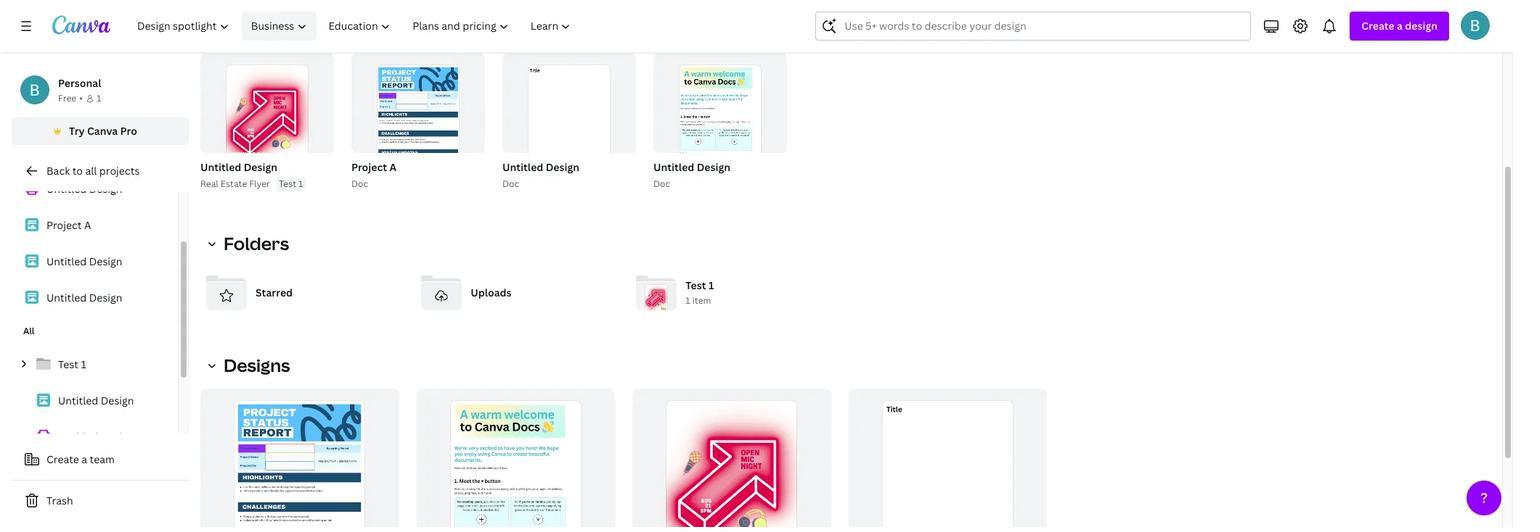 Task type: locate. For each thing, give the bounding box(es) containing it.
test
[[279, 178, 296, 190], [686, 279, 706, 293], [58, 358, 78, 372]]

1 vertical spatial a
[[84, 219, 91, 232]]

list
[[12, 174, 178, 314], [12, 350, 178, 526]]

create left team
[[46, 453, 79, 467]]

2 doc from the left
[[502, 178, 519, 190]]

1 vertical spatial test 1
[[58, 358, 86, 372]]

0 horizontal spatial a
[[84, 219, 91, 232]]

test inside button
[[279, 178, 296, 190]]

a inside button
[[82, 453, 87, 467]]

test 1 button
[[276, 177, 306, 192]]

real
[[200, 178, 218, 190]]

0 horizontal spatial create
[[46, 453, 79, 467]]

0 vertical spatial list
[[12, 174, 178, 314]]

untitled design
[[200, 160, 277, 174], [46, 182, 122, 196], [46, 255, 122, 269], [46, 291, 122, 305], [58, 394, 134, 408], [58, 431, 134, 444]]

back
[[46, 164, 70, 178]]

1 vertical spatial project
[[46, 219, 82, 232]]

test 1
[[279, 178, 303, 190], [58, 358, 86, 372]]

2 vertical spatial test
[[58, 358, 78, 372]]

back to all projects link
[[12, 157, 189, 186]]

2 list from the top
[[12, 350, 178, 526]]

a left team
[[82, 453, 87, 467]]

try
[[69, 124, 85, 138]]

0 vertical spatial a
[[389, 160, 397, 174]]

project
[[351, 160, 387, 174], [46, 219, 82, 232]]

project inside project a doc
[[351, 160, 387, 174]]

0 vertical spatial test 1
[[279, 178, 303, 190]]

1
[[96, 92, 101, 105], [298, 178, 303, 190], [709, 279, 714, 293], [686, 295, 690, 307], [81, 358, 86, 372]]

0 horizontal spatial untitled design button
[[200, 159, 277, 177]]

untitled design link
[[12, 174, 178, 205], [12, 247, 178, 277], [12, 283, 178, 314], [12, 386, 178, 417], [12, 423, 178, 453]]

2 horizontal spatial test
[[686, 279, 706, 293]]

create a design button
[[1350, 12, 1449, 41]]

1 horizontal spatial untitled design doc
[[654, 160, 730, 190]]

untitled design doc for 2nd untitled design button from the right
[[502, 160, 579, 190]]

create a design
[[1362, 19, 1438, 33]]

1 horizontal spatial a
[[1397, 19, 1403, 33]]

list containing untitled design
[[12, 174, 178, 314]]

create a team button
[[12, 446, 189, 475]]

0 horizontal spatial doc
[[351, 178, 368, 190]]

0 vertical spatial create
[[1362, 19, 1395, 33]]

doc inside project a doc
[[351, 178, 368, 190]]

untitled design down project a link
[[46, 255, 122, 269]]

1 horizontal spatial test
[[279, 178, 296, 190]]

create
[[1362, 19, 1395, 33], [46, 453, 79, 467]]

a inside dropdown button
[[1397, 19, 1403, 33]]

3 doc from the left
[[654, 178, 670, 190]]

doc for 2nd untitled design button from the right
[[502, 178, 519, 190]]

0 vertical spatial test
[[279, 178, 296, 190]]

create inside button
[[46, 453, 79, 467]]

2 untitled design button from the left
[[502, 159, 579, 177]]

1 horizontal spatial test 1
[[279, 178, 303, 190]]

a left design
[[1397, 19, 1403, 33]]

design
[[244, 160, 277, 174], [546, 160, 579, 174], [697, 160, 730, 174], [89, 182, 122, 196], [89, 255, 122, 269], [89, 291, 122, 305], [101, 394, 134, 408], [101, 431, 134, 444]]

0 vertical spatial project
[[351, 160, 387, 174]]

untitled inside button
[[200, 160, 241, 174]]

a for team
[[82, 453, 87, 467]]

a inside project a doc
[[389, 160, 397, 174]]

untitled
[[200, 160, 241, 174], [502, 160, 543, 174], [654, 160, 694, 174], [46, 182, 87, 196], [46, 255, 87, 269], [46, 291, 87, 305], [58, 394, 98, 408], [58, 431, 98, 444]]

1 vertical spatial a
[[82, 453, 87, 467]]

doc for project a 'button'
[[351, 178, 368, 190]]

1 untitled design button from the left
[[200, 159, 277, 177]]

untitled design up the create a team button
[[58, 431, 134, 444]]

project a link
[[12, 211, 178, 241]]

create inside dropdown button
[[1362, 19, 1395, 33]]

1 horizontal spatial project
[[351, 160, 387, 174]]

top level navigation element
[[128, 12, 583, 41]]

0 horizontal spatial a
[[82, 453, 87, 467]]

doc
[[351, 178, 368, 190], [502, 178, 519, 190], [654, 178, 670, 190]]

2 untitled design doc from the left
[[654, 160, 730, 190]]

2 horizontal spatial untitled design button
[[654, 159, 730, 177]]

canva
[[87, 124, 118, 138]]

trash link
[[12, 487, 189, 516]]

list containing test 1
[[12, 350, 178, 526]]

1 doc from the left
[[351, 178, 368, 190]]

2 horizontal spatial doc
[[654, 178, 670, 190]]

test 1 link
[[12, 350, 178, 381]]

create left design
[[1362, 19, 1395, 33]]

None search field
[[816, 12, 1251, 41]]

to
[[72, 164, 83, 178]]

1 vertical spatial create
[[46, 453, 79, 467]]

free
[[58, 92, 76, 105]]

1 list from the top
[[12, 174, 178, 314]]

1 horizontal spatial create
[[1362, 19, 1395, 33]]

0 vertical spatial a
[[1397, 19, 1403, 33]]

starred
[[256, 286, 293, 300]]

1 vertical spatial test
[[686, 279, 706, 293]]

back to all projects
[[46, 164, 140, 178]]

projects
[[99, 164, 140, 178]]

1 horizontal spatial untitled design button
[[502, 159, 579, 177]]

designs
[[224, 354, 290, 378]]

untitled design button
[[200, 159, 277, 177], [502, 159, 579, 177], [654, 159, 730, 177]]

doc for 3rd untitled design button from the left
[[654, 178, 670, 190]]

untitled design doc
[[502, 160, 579, 190], [654, 160, 730, 190]]

1 horizontal spatial a
[[389, 160, 397, 174]]

a
[[1397, 19, 1403, 33], [82, 453, 87, 467]]

0 horizontal spatial untitled design doc
[[502, 160, 579, 190]]

a for project a doc
[[389, 160, 397, 174]]

1 vertical spatial list
[[12, 350, 178, 526]]

personal
[[58, 76, 101, 90]]

1 untitled design doc from the left
[[502, 160, 579, 190]]

untitled design doc for 3rd untitled design button from the left
[[654, 160, 730, 190]]

0 horizontal spatial project
[[46, 219, 82, 232]]

1 horizontal spatial doc
[[502, 178, 519, 190]]

0 horizontal spatial test
[[58, 358, 78, 372]]

a
[[389, 160, 397, 174], [84, 219, 91, 232]]



Task type: describe. For each thing, give the bounding box(es) containing it.
trash
[[46, 495, 73, 508]]

team
[[90, 453, 115, 467]]

project for project a
[[46, 219, 82, 232]]

uploads
[[471, 286, 512, 300]]

untitled design up "real estate flyer"
[[200, 160, 277, 174]]

design
[[1405, 19, 1438, 33]]

a for project a
[[84, 219, 91, 232]]

test 1 1 item
[[686, 279, 714, 307]]

Search search field
[[845, 12, 1222, 40]]

2 untitled design link from the top
[[12, 247, 178, 277]]

design inside untitled design button
[[244, 160, 277, 174]]

project a
[[46, 219, 91, 232]]

test inside list
[[58, 358, 78, 372]]

all
[[23, 325, 35, 338]]

3 untitled design button from the left
[[654, 159, 730, 177]]

0 horizontal spatial test 1
[[58, 358, 86, 372]]

try canva pro button
[[12, 118, 189, 145]]

real estate flyer
[[200, 178, 270, 190]]

create for create a team
[[46, 453, 79, 467]]

5 untitled design link from the top
[[12, 423, 178, 453]]

starred link
[[200, 267, 404, 320]]

project a doc
[[351, 160, 397, 190]]

test 1 inside button
[[279, 178, 303, 190]]

3 untitled design link from the top
[[12, 283, 178, 314]]

item
[[692, 295, 711, 307]]

a for design
[[1397, 19, 1403, 33]]

all
[[85, 164, 97, 178]]

•
[[79, 92, 83, 105]]

folders button
[[200, 229, 298, 259]]

4 untitled design link from the top
[[12, 386, 178, 417]]

project for project a doc
[[351, 160, 387, 174]]

create for create a design
[[1362, 19, 1395, 33]]

create a team
[[46, 453, 115, 467]]

try canva pro
[[69, 124, 137, 138]]

estate
[[221, 178, 247, 190]]

free •
[[58, 92, 83, 105]]

1 inside button
[[298, 178, 303, 190]]

flyer
[[249, 178, 270, 190]]

designs button
[[200, 351, 299, 381]]

test inside 'test 1 1 item'
[[686, 279, 706, 293]]

untitled design down all
[[46, 182, 122, 196]]

untitled design up test 1 link
[[46, 291, 122, 305]]

untitled design down test 1 link
[[58, 394, 134, 408]]

uploads link
[[415, 267, 619, 320]]

pro
[[120, 124, 137, 138]]

1 untitled design link from the top
[[12, 174, 178, 205]]

brad klo image
[[1461, 11, 1490, 40]]

project a button
[[351, 159, 397, 177]]

folders
[[224, 232, 289, 256]]



Task type: vqa. For each thing, say whether or not it's contained in the screenshot.
right Untitled Design button
yes



